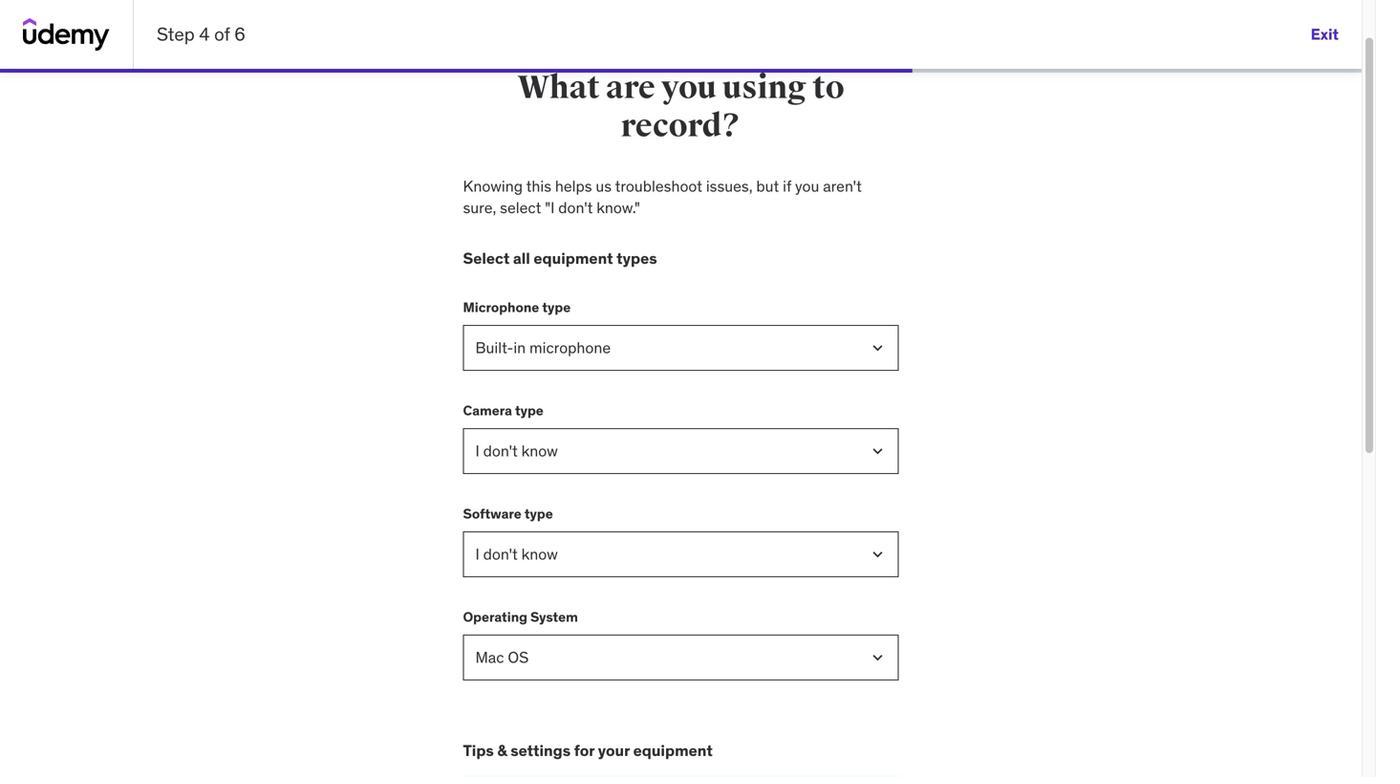 Task type: describe. For each thing, give the bounding box(es) containing it.
system
[[531, 609, 578, 626]]

don't
[[559, 198, 593, 217]]

aren't
[[823, 176, 862, 196]]

"i
[[545, 198, 555, 217]]

udemy image
[[23, 18, 110, 51]]

operating system
[[463, 609, 578, 626]]

settings
[[511, 741, 571, 761]]

0 vertical spatial equipment
[[534, 248, 614, 268]]

type for microphone type
[[543, 299, 571, 316]]

us
[[596, 176, 612, 196]]

for
[[574, 741, 595, 761]]

sure,
[[463, 198, 497, 217]]

know."
[[597, 198, 641, 217]]

helps
[[555, 176, 592, 196]]

but
[[757, 176, 780, 196]]

knowing this helps us troubleshoot issues, but if you aren't sure, select "i don't know."
[[463, 176, 862, 217]]

1 horizontal spatial equipment
[[634, 741, 713, 761]]

step
[[157, 23, 195, 46]]

types
[[617, 248, 658, 268]]

using
[[723, 68, 807, 108]]

6
[[234, 23, 246, 46]]

tips & settings for your equipment
[[463, 741, 713, 761]]

select
[[500, 198, 542, 217]]

you inside knowing this helps us troubleshoot issues, but if you aren't sure, select "i don't know."
[[796, 176, 820, 196]]

your
[[598, 741, 630, 761]]

operating
[[463, 609, 528, 626]]

to
[[813, 68, 845, 108]]

&
[[498, 741, 507, 761]]



Task type: vqa. For each thing, say whether or not it's contained in the screenshot.
Photoshop in the Complete Adobe Photoshop Megacourse: Beginner to Expert
no



Task type: locate. For each thing, give the bounding box(es) containing it.
1 vertical spatial you
[[796, 176, 820, 196]]

1 vertical spatial equipment
[[634, 741, 713, 761]]

software type
[[463, 505, 553, 523]]

type down 'select all equipment types'
[[543, 299, 571, 316]]

what
[[518, 68, 600, 108]]

type right software
[[525, 505, 553, 523]]

microphone
[[463, 299, 540, 316]]

0 vertical spatial you
[[662, 68, 717, 108]]

equipment right your
[[634, 741, 713, 761]]

exit
[[1312, 24, 1340, 44]]

type for camera type
[[515, 402, 544, 419]]

you right are
[[662, 68, 717, 108]]

are
[[606, 68, 656, 108]]

1 vertical spatial type
[[515, 402, 544, 419]]

0 horizontal spatial equipment
[[534, 248, 614, 268]]

select all equipment types
[[463, 248, 658, 268]]

exit button
[[1312, 11, 1340, 57]]

issues,
[[706, 176, 753, 196]]

equipment
[[534, 248, 614, 268], [634, 741, 713, 761]]

microphone type
[[463, 299, 571, 316]]

4
[[199, 23, 210, 46]]

type for software type
[[525, 505, 553, 523]]

select
[[463, 248, 510, 268]]

software
[[463, 505, 522, 523]]

what are you using to record?
[[518, 68, 845, 146]]

of
[[214, 23, 230, 46]]

0 vertical spatial type
[[543, 299, 571, 316]]

all
[[513, 248, 531, 268]]

2 vertical spatial type
[[525, 505, 553, 523]]

you
[[662, 68, 717, 108], [796, 176, 820, 196]]

camera
[[463, 402, 512, 419]]

step 4 of 6 element
[[0, 69, 913, 73]]

record?
[[621, 106, 741, 146]]

troubleshoot
[[615, 176, 703, 196]]

0 horizontal spatial you
[[662, 68, 717, 108]]

tips
[[463, 741, 494, 761]]

you right if
[[796, 176, 820, 196]]

step 4 of 6
[[157, 23, 246, 46]]

knowing
[[463, 176, 523, 196]]

1 horizontal spatial you
[[796, 176, 820, 196]]

camera type
[[463, 402, 544, 419]]

equipment down don't
[[534, 248, 614, 268]]

this
[[526, 176, 552, 196]]

you inside what are you using to record?
[[662, 68, 717, 108]]

if
[[783, 176, 792, 196]]

type
[[543, 299, 571, 316], [515, 402, 544, 419], [525, 505, 553, 523]]

type right camera
[[515, 402, 544, 419]]



